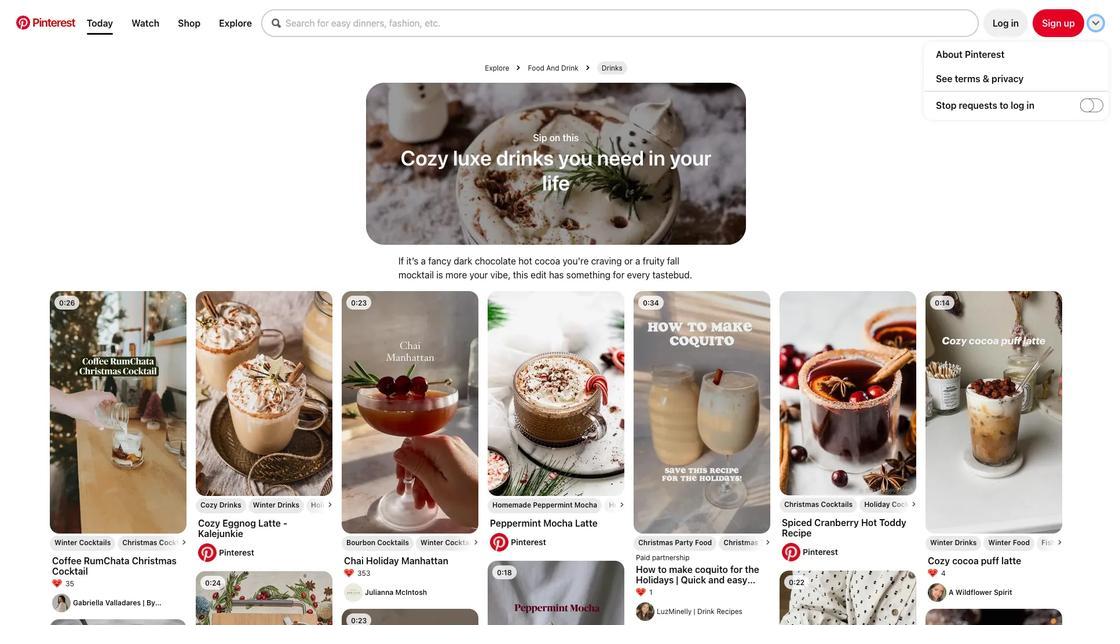 Task type: locate. For each thing, give the bounding box(es) containing it.
cozy left luxe
[[401, 145, 449, 170]]

in right log
[[1012, 18, 1020, 28]]

sip on this cozy luxe drinks you need in your life
[[401, 132, 712, 195]]

pinterest image for spiced cranberry hot toddy recipe
[[782, 543, 801, 562]]

cozy
[[401, 145, 449, 170], [201, 501, 218, 510], [198, 518, 220, 529], [928, 556, 951, 567]]

2 0:23 link from the top
[[342, 609, 479, 626]]

&
[[983, 74, 990, 84]]

winter cocktails link up 'coffee'
[[54, 539, 111, 547]]

food right party
[[695, 539, 712, 547]]

1 horizontal spatial mocha
[[575, 501, 598, 510]]

mocha up peppermint mocha latte "button"
[[575, 501, 598, 510]]

winter drinks link up '-'
[[253, 501, 299, 510]]

0 vertical spatial winter drinks
[[253, 501, 299, 510]]

winter up cozy eggnog latte - kalejunkie button
[[253, 501, 276, 510]]

christmas left time
[[724, 539, 759, 547]]

2 latte from the left
[[575, 518, 598, 529]]

list
[[45, 291, 1090, 626]]

christmas cocktails link
[[785, 500, 853, 509], [122, 539, 191, 547]]

christmas up "spiced"
[[785, 500, 820, 509]]

drink
[[562, 64, 579, 72], [698, 608, 715, 617]]

1 vertical spatial to
[[658, 565, 667, 575]]

1 horizontal spatial breadcrumb arrow image
[[586, 66, 590, 70]]

1 winter cocktails from the left
[[54, 539, 111, 547]]

this right the on
[[563, 132, 579, 143]]

drinks up eggnog
[[219, 501, 241, 510]]

0:22
[[789, 578, 805, 587]]

0 horizontal spatial mocha
[[544, 518, 573, 529]]

winter drinks link up cozy cocoa puff latte
[[931, 539, 977, 547]]

0 horizontal spatial scroll image
[[328, 503, 333, 507]]

to down partnership on the bottom of page
[[658, 565, 667, 575]]

your
[[670, 145, 712, 170], [470, 270, 488, 280]]

craving
[[591, 256, 622, 266]]

christmas cocktails up coffee rumchata christmas cocktail button on the left of the page
[[122, 539, 191, 547]]

bourbon cocktails link
[[347, 539, 409, 547]]

0 horizontal spatial winter drinks link
[[253, 501, 299, 510]]

coffee rumchata christmas cocktail button
[[52, 556, 184, 577]]

up
[[1064, 18, 1076, 28]]

winter drinks up cozy cocoa puff latte
[[931, 539, 977, 547]]

in right log on the top of the page
[[1027, 100, 1035, 111]]

gabriella valladares | by gabriella image
[[52, 594, 71, 613]]

cocktails up "cranberry"
[[821, 500, 853, 509]]

latte for eggnog
[[258, 518, 281, 529]]

cocktails
[[821, 500, 853, 509], [892, 500, 924, 509], [79, 539, 111, 547], [159, 539, 191, 547], [377, 539, 409, 547], [445, 539, 477, 547]]

a wildflower spirit
[[949, 589, 1013, 598]]

0 horizontal spatial christmas cocktails link
[[122, 539, 191, 547]]

cozy down 'cozy drinks'
[[198, 518, 220, 529]]

scroll image
[[620, 503, 625, 507], [182, 540, 187, 545], [766, 540, 771, 545], [1058, 540, 1063, 545]]

winter cocktails link
[[54, 539, 111, 547], [421, 539, 477, 547]]

peppermint down homemade
[[490, 518, 541, 529]]

tastebud.
[[653, 270, 693, 280]]

1 vertical spatial christmas cocktails
[[122, 539, 191, 547]]

cozy for cozy drinks
[[201, 501, 218, 510]]

0:24 link
[[196, 572, 333, 626]]

drink for and
[[562, 64, 579, 72]]

search image
[[272, 19, 281, 28]]

scroll image for -
[[328, 503, 333, 507]]

dark
[[454, 256, 473, 266]]

it's
[[407, 256, 419, 266]]

christmas cocktails for top christmas cocktails link
[[785, 500, 853, 509]]

this down hot at the top of page
[[513, 270, 529, 280]]

1 horizontal spatial in
[[1012, 18, 1020, 28]]

0 vertical spatial your
[[670, 145, 712, 170]]

0 horizontal spatial pinterest image
[[198, 544, 217, 562]]

food left and
[[528, 64, 545, 72]]

cocktails up toddy
[[892, 500, 924, 509]]

food and drink link
[[528, 64, 579, 72]]

0 horizontal spatial christmas cocktails
[[122, 539, 191, 547]]

pinterest inside button
[[32, 16, 75, 29]]

2 a from the left
[[636, 256, 641, 266]]

0 horizontal spatial explore
[[219, 18, 252, 28]]

latte left '-'
[[258, 518, 281, 529]]

pinterest link down spiced cranberry hot toddy recipe button at the bottom of the page
[[803, 548, 915, 558]]

cocktails for top christmas cocktails link
[[821, 500, 853, 509]]

drink inside "button"
[[698, 608, 715, 617]]

1 0:23 from the top
[[351, 298, 367, 307]]

christmas cocktails link up "cranberry"
[[785, 500, 853, 509]]

1 vertical spatial your
[[470, 270, 488, 280]]

christmas cocktails link up coffee rumchata christmas cocktail button on the left of the page
[[122, 539, 191, 547]]

1 horizontal spatial winter cocktails
[[421, 539, 477, 547]]

0:23 for 'bourbon cocktails, winter cocktails, boozy drinks, cocktail drinks recipes, drinks alcohol recipes, yummy drinks, beverages, fancy drinks, christmas cocktails' image
[[351, 298, 367, 307]]

2 horizontal spatial scroll image
[[912, 502, 917, 507]]

watch
[[132, 18, 159, 28]]

0 horizontal spatial for
[[613, 270, 625, 280]]

scroll image for cozy cocoa puff latte
[[1058, 540, 1063, 545]]

pinterest link left today
[[9, 15, 82, 29]]

cocoa up edit
[[535, 256, 561, 266]]

fall
[[667, 256, 680, 266]]

you're
[[563, 256, 589, 266]]

0 horizontal spatial cocoa
[[535, 256, 561, 266]]

0 vertical spatial christmas cocktails
[[785, 500, 853, 509]]

breadcrumb arrow image for explore
[[517, 66, 521, 70]]

0 vertical spatial holiday
[[865, 500, 891, 509]]

winter cocktails, christmas cocktails, holiday drinks, rumchata cocktails, boozy, alcoholic drinks, spiced cocktail, cocktail drinks, cocktail hour image
[[50, 291, 187, 534]]

sign
[[1043, 18, 1062, 28]]

wildflower
[[956, 589, 993, 598]]

manhattan
[[402, 556, 449, 567]]

scroll image for toddy
[[912, 502, 917, 507]]

in right the need
[[649, 145, 666, 170]]

drink right and
[[562, 64, 579, 72]]

1 horizontal spatial pinterest image
[[490, 533, 509, 552]]

winter cocktails up 'coffee'
[[54, 539, 111, 547]]

pinterest for spiced cranberry hot toddy recipe
[[803, 548, 839, 558]]

1 horizontal spatial winter drinks
[[931, 539, 977, 547]]

winter for chai holiday manhattan
[[421, 539, 444, 547]]

pinterest image down 'kalejunkie'
[[198, 544, 217, 562]]

holiday cocktails
[[865, 500, 924, 509]]

0:22 link
[[780, 571, 917, 626]]

pinterest down 'kalejunkie'
[[219, 548, 254, 558]]

life
[[542, 170, 570, 195]]

0:23 inside button
[[351, 617, 367, 625]]

1 horizontal spatial winter cocktails link
[[421, 539, 477, 547]]

1 horizontal spatial christmas cocktails link
[[785, 500, 853, 509]]

1 vertical spatial christmas cocktails link
[[122, 539, 191, 547]]

winter cocktails up manhattan
[[421, 539, 477, 547]]

pinterest down "peppermint mocha latte"
[[511, 538, 547, 548]]

peppermint up peppermint mocha latte "button"
[[533, 501, 573, 510]]

2 horizontal spatial in
[[1027, 100, 1035, 111]]

0 vertical spatial for
[[613, 270, 625, 280]]

1 horizontal spatial drink
[[698, 608, 715, 617]]

drinks down the search "text box"
[[602, 64, 623, 72]]

| right luzminelly in the bottom of the page
[[694, 608, 696, 617]]

cocktails for bourbon cocktails link
[[377, 539, 409, 547]]

winter food link
[[989, 539, 1030, 547]]

holiday up the hot
[[865, 500, 891, 509]]

0 horizontal spatial drink
[[562, 64, 579, 72]]

privacy
[[992, 74, 1024, 84]]

0 vertical spatial 0:23 link
[[342, 291, 479, 534]]

breadcrumb arrow image left drinks link at the right top of page
[[586, 66, 590, 70]]

cozy inside sip on this cozy luxe drinks you need in your life
[[401, 145, 449, 170]]

holiday
[[865, 500, 891, 509], [366, 556, 399, 567]]

a right or
[[636, 256, 641, 266]]

fancy
[[429, 256, 452, 266]]

breadcrumb arrow image left and
[[517, 66, 521, 70]]

1 vertical spatial for
[[731, 565, 743, 575]]

latte for mocha
[[575, 518, 598, 529]]

1 horizontal spatial a
[[636, 256, 641, 266]]

0:18
[[497, 569, 512, 577]]

coffee
[[52, 556, 82, 567]]

0 vertical spatial cocoa
[[535, 256, 561, 266]]

mocha down homemade peppermint mocha link
[[544, 518, 573, 529]]

2 winter cocktails from the left
[[421, 539, 477, 547]]

1 vertical spatial explore
[[485, 64, 510, 72]]

1 horizontal spatial |
[[694, 608, 696, 617]]

chocolate
[[475, 256, 516, 266]]

cozy up 'kalejunkie'
[[201, 501, 218, 510]]

1 horizontal spatial holiday
[[865, 500, 891, 509]]

christmas inside "coffee rumchata christmas cocktail"
[[132, 556, 177, 567]]

1 breadcrumb arrow image from the left
[[517, 66, 521, 70]]

food up latte on the bottom of the page
[[1013, 539, 1030, 547]]

hot
[[862, 518, 878, 528]]

0 horizontal spatial breadcrumb arrow image
[[517, 66, 521, 70]]

pinterest link for cozy eggnog latte - kalejunkie
[[219, 548, 330, 558]]

how to make coquito for the holidays | quick and easy coquito recipe button
[[636, 565, 768, 596]]

0 horizontal spatial latte
[[258, 518, 281, 529]]

christmas cocktails
[[785, 500, 853, 509], [122, 539, 191, 547]]

peppermint mocha latte button
[[490, 518, 622, 529]]

christmas cocktails up "cranberry"
[[785, 500, 853, 509]]

0:18 link
[[488, 561, 625, 626]]

0 vertical spatial explore
[[219, 18, 252, 28]]

2 breadcrumb arrow image from the left
[[586, 66, 590, 70]]

1 horizontal spatial this
[[563, 132, 579, 143]]

latte down homemade peppermint mocha
[[575, 518, 598, 529]]

0 horizontal spatial |
[[676, 575, 679, 586]]

drinks
[[496, 145, 554, 170]]

julianna mcintosh button up cocoa recipes, easy baking recipes desserts, hot chocolate recipes, diy food recipes, sweet recipes, french hot chocolate recipe, easy french recipes, hot cocoa recipe, homemade hot chocolate image
[[365, 589, 476, 598]]

pinterest link down cozy eggnog latte - kalejunkie button
[[219, 548, 330, 558]]

0 vertical spatial winter drinks link
[[253, 501, 299, 510]]

pinterest link down peppermint mocha latte "button"
[[511, 538, 622, 548]]

bourbon cocktails
[[347, 539, 409, 547]]

1 horizontal spatial explore link
[[485, 64, 510, 72]]

for down or
[[613, 270, 625, 280]]

0:26
[[59, 298, 75, 307]]

scroll image
[[912, 502, 917, 507], [328, 503, 333, 507], [474, 540, 479, 545]]

0 horizontal spatial explore link
[[215, 13, 257, 33]]

winter drinks
[[253, 501, 299, 510], [931, 539, 977, 547]]

1 horizontal spatial for
[[731, 565, 743, 575]]

about pinterest link
[[937, 49, 1109, 60]]

pinterest down the recipe
[[803, 548, 839, 558]]

Search text field
[[286, 18, 978, 28]]

pinterest image up 0:18
[[490, 533, 509, 552]]

christmas time
[[724, 539, 778, 547]]

cozy for cozy cocoa puff latte
[[928, 556, 951, 567]]

1 vertical spatial 0:23
[[351, 617, 367, 625]]

1 horizontal spatial your
[[670, 145, 712, 170]]

0 vertical spatial mocha
[[575, 501, 598, 510]]

cocktails left 'kalejunkie'
[[159, 539, 191, 547]]

1 horizontal spatial winter drinks link
[[931, 539, 977, 547]]

1 vertical spatial drink
[[698, 608, 715, 617]]

breadcrumb arrow image
[[517, 66, 521, 70], [586, 66, 590, 70]]

1 0:23 link from the top
[[342, 291, 479, 534]]

latte inside cozy eggnog latte - kalejunkie
[[258, 518, 281, 529]]

a right 'it's'
[[421, 256, 426, 266]]

breadcrumb arrow image for food and drink
[[586, 66, 590, 70]]

1 vertical spatial holiday
[[366, 556, 399, 567]]

and
[[547, 64, 560, 72]]

mcintosh
[[396, 589, 427, 598]]

pinterest link for peppermint mocha latte
[[511, 538, 622, 548]]

pinterest right pinterest image
[[32, 16, 75, 29]]

let's make coquito for the holidays! today, i'm sharing my family's coquito recipe that i absolutely love. make sure to save this so you can share it with your friends and family this holiday season! christmas party food, christmas time, how to make coquito, delicious desserts, yummy food, fish recipes, drink recipes, puerto rican recipes image
[[634, 291, 771, 534]]

rumchata
[[84, 556, 130, 567]]

pinterest image
[[490, 533, 509, 552], [782, 543, 801, 562], [198, 544, 217, 562]]

0 vertical spatial this
[[563, 132, 579, 143]]

quick
[[681, 575, 707, 586]]

0 vertical spatial to
[[1000, 100, 1009, 111]]

winter up 'coffee'
[[54, 539, 77, 547]]

0 horizontal spatial your
[[470, 270, 488, 280]]

cozy inside cozy eggnog latte - kalejunkie
[[198, 518, 220, 529]]

see terms & privacy link
[[937, 74, 1109, 84]]

2 0:23 from the top
[[351, 617, 367, 625]]

0 horizontal spatial to
[[658, 565, 667, 575]]

0 horizontal spatial this
[[513, 270, 529, 280]]

1 vertical spatial winter drinks link
[[931, 539, 977, 547]]

cocktails up chai holiday manhattan
[[377, 539, 409, 547]]

holiday down the bourbon cocktails
[[366, 556, 399, 567]]

drink left recipes at the right of the page
[[698, 608, 715, 617]]

1 vertical spatial this
[[513, 270, 529, 280]]

1 vertical spatial cocoa
[[953, 556, 979, 567]]

1 vertical spatial 0:23 link
[[342, 609, 479, 626]]

1 a from the left
[[421, 256, 426, 266]]

0 vertical spatial |
[[676, 575, 679, 586]]

winter cocktails link up manhattan
[[421, 539, 477, 547]]

1 horizontal spatial explore
[[485, 64, 510, 72]]

chai holiday manhattan
[[344, 556, 449, 567]]

party
[[675, 539, 694, 547]]

0:26 link
[[50, 291, 187, 534]]

winter cocktails
[[54, 539, 111, 547], [421, 539, 477, 547]]

log in button
[[984, 9, 1029, 37]]

winter up cozy cocoa puff latte button
[[989, 539, 1012, 547]]

pinterest image
[[16, 15, 30, 29]]

for inside paid partnership how to make coquito for the holidays | quick and easy coquito recipe
[[731, 565, 743, 575]]

0:23 button
[[342, 609, 479, 626]]

0 vertical spatial in
[[1012, 18, 1020, 28]]

1 horizontal spatial cocoa
[[953, 556, 979, 567]]

to left log on the top of the page
[[1000, 100, 1009, 111]]

log
[[1011, 100, 1025, 111]]

homemade peppermint mocha, homemade latte, peppermint latte, mocha drink, iced mocha, mocha latte, homemade chocolate syrup, mini chocolate chips, chocolate flavors image
[[488, 291, 625, 496]]

explore link left and
[[485, 64, 510, 72]]

cocoa left puff at the bottom of page
[[953, 556, 979, 567]]

1 horizontal spatial christmas cocktails
[[785, 500, 853, 509]]

cozy cocoa puff latte button
[[928, 556, 1061, 567]]

for left the
[[731, 565, 743, 575]]

| left quick
[[676, 575, 679, 586]]

| inside paid partnership how to make coquito for the holidays | quick and easy coquito recipe
[[676, 575, 679, 586]]

whoville's spiced up christmas margarita (with mocktail) | haldbakedharvest.com fun cocktails, cocktail drinks, fun drinks, mixed drinks, yummy drinks, alcoholic drinks, beverages, winter cocktails recipes, winter dessert recipes image
[[926, 609, 1063, 626]]

1 latte from the left
[[258, 518, 281, 529]]

1 horizontal spatial latte
[[575, 518, 598, 529]]

0 horizontal spatial a
[[421, 256, 426, 266]]

if it's a fancy dark chocolate hot cocoa you're craving or a fruity fall mocktail is more your vibe, this edit has something for every tastebud.
[[399, 256, 693, 280]]

cozy up 4
[[928, 556, 951, 567]]

cocktail
[[52, 567, 88, 577]]

0 vertical spatial drink
[[562, 64, 579, 72]]

pinterest image down the recipe
[[782, 543, 801, 562]]

winter up manhattan
[[421, 539, 444, 547]]

0 horizontal spatial winter cocktails link
[[54, 539, 111, 547]]

explore left search image
[[219, 18, 252, 28]]

2 vertical spatial in
[[649, 145, 666, 170]]

christmas cocktails for the left christmas cocktails link
[[122, 539, 191, 547]]

about pinterest
[[937, 49, 1005, 60]]

explore link left search image
[[215, 13, 257, 33]]

2 horizontal spatial pinterest image
[[782, 543, 801, 562]]

christmas right rumchata
[[132, 556, 177, 567]]

in
[[1012, 18, 1020, 28], [1027, 100, 1035, 111], [649, 145, 666, 170]]

luzminelly | drink recipes button down and
[[657, 608, 768, 617]]

hot
[[519, 256, 533, 266]]

julianna mcintosh button up 0:23 button
[[344, 584, 476, 602]]

need
[[597, 145, 645, 170]]

0 horizontal spatial winter cocktails
[[54, 539, 111, 547]]

0 horizontal spatial in
[[649, 145, 666, 170]]

see
[[937, 74, 953, 84]]

recipes
[[717, 608, 743, 617]]

cozy drinks, winter drinks, holiday drinks, christmas drinks, holiday desserts, holiday baking, eggnog coffee, coffee coffee, cookies image
[[196, 291, 333, 496]]

cozy for cozy eggnog latte - kalejunkie
[[198, 518, 220, 529]]

winter drinks up '-'
[[253, 501, 299, 510]]

0 vertical spatial 0:23
[[351, 298, 367, 307]]

explore left and
[[485, 64, 510, 72]]

pinterest for cozy eggnog latte - kalejunkie
[[219, 548, 254, 558]]



Task type: vqa. For each thing, say whether or not it's contained in the screenshot.
A Wildflower Spirit
yes



Task type: describe. For each thing, give the bounding box(es) containing it.
your inside if it's a fancy dark chocolate hot cocoa you're craving or a fruity fall mocktail is more your vibe, this edit has something for every tastebud.
[[470, 270, 488, 280]]

something
[[567, 270, 611, 280]]

pinterest for peppermint mocha latte
[[511, 538, 547, 548]]

peppermint mocha latte
[[490, 518, 598, 529]]

spiced
[[782, 518, 813, 528]]

vibe,
[[491, 270, 511, 280]]

bourbon cocktails, winter cocktails, boozy drinks, cocktail drinks recipes, drinks alcohol recipes, yummy drinks, beverages, fancy drinks, christmas cocktails image
[[342, 291, 479, 534]]

apple cider whiskey, smash recipe, whiskey smash, apple cider recipe, whiskey cocktails, christmas drinks, school snacks, apple slices, simple syrup image
[[780, 571, 917, 626]]

pinterest button
[[9, 15, 82, 31]]

and
[[709, 575, 725, 586]]

this inside if it's a fancy dark chocolate hot cocoa you're craving or a fruity fall mocktail is more your vibe, this edit has something for every tastebud.
[[513, 270, 529, 280]]

if
[[399, 256, 404, 266]]

1 horizontal spatial to
[[1000, 100, 1009, 111]]

julianna mcintosh
[[365, 589, 427, 598]]

luzminelly | drink recipes button down recipe
[[636, 603, 768, 622]]

how
[[636, 565, 656, 575]]

pinterest up &
[[965, 49, 1005, 60]]

time
[[761, 539, 778, 547]]

list containing spiced cranberry hot toddy recipe
[[45, 291, 1090, 626]]

coquito
[[636, 586, 671, 596]]

1 horizontal spatial food
[[695, 539, 712, 547]]

cocktails up manhattan
[[445, 539, 477, 547]]

today
[[87, 18, 113, 28]]

fruity
[[643, 256, 665, 266]]

christmas party food link
[[639, 539, 712, 547]]

cozy drinks
[[201, 501, 241, 510]]

french chocolate, hot chocolate bars, hot chocolate recipes, chocolate cocktails, chocolate garnishes, cocoa recipes, snack recipes, snacks, creamy recipes image
[[50, 620, 187, 626]]

has
[[549, 270, 564, 280]]

0 vertical spatial peppermint
[[533, 501, 573, 510]]

spirit
[[994, 589, 1013, 598]]

toddy
[[880, 518, 907, 528]]

paid partnership how to make coquito for the holidays | quick and easy coquito recipe
[[636, 554, 760, 596]]

a
[[949, 589, 954, 598]]

cozy eggnog latte - kalejunkie button
[[198, 518, 330, 539]]

you
[[559, 145, 593, 170]]

make
[[669, 565, 693, 575]]

a wildflower spirit image
[[928, 584, 947, 602]]

scroll image for coffee rumchata christmas cocktail
[[182, 540, 187, 545]]

1 vertical spatial mocha
[[544, 518, 573, 529]]

353
[[358, 569, 371, 578]]

1 vertical spatial peppermint
[[490, 518, 541, 529]]

0 horizontal spatial winter drinks
[[253, 501, 299, 510]]

0:22 button
[[780, 571, 917, 626]]

how to make the perfect mulled wine -- our favorite boozy drink for winter! apple cider and honey, mulled apple cider, mulled wine recipe, holiday recipes drinks, orange wheels, mulling spices, orange wine, christmas markets europe, recipes image
[[196, 572, 333, 626]]

luzminelly | drink recipes
[[657, 608, 743, 617]]

recipe
[[782, 528, 812, 539]]

christmas cocktails, holiday cocktails, christmas food, hot cocktails, christmas dinner, holiday parties, hot toddy, winter drinks, winter food image
[[780, 291, 917, 496]]

log
[[993, 18, 1009, 28]]

pinterest image for peppermint mocha latte
[[490, 533, 509, 552]]

cocktails for holiday cocktails link
[[892, 500, 924, 509]]

-
[[283, 518, 288, 529]]

0 vertical spatial christmas cocktails link
[[785, 500, 853, 509]]

requests
[[959, 100, 998, 111]]

to inside paid partnership how to make coquito for the holidays | quick and easy coquito recipe
[[658, 565, 667, 575]]

terms
[[955, 74, 981, 84]]

chai holiday manhattan button
[[344, 556, 476, 567]]

0 horizontal spatial holiday
[[366, 556, 399, 567]]

1
[[650, 589, 653, 597]]

cocoa inside if it's a fancy dark chocolate hot cocoa you're craving or a fruity fall mocktail is more your vibe, this edit has something for every tastebud.
[[535, 256, 561, 266]]

christmas party food
[[639, 539, 712, 547]]

christmas up coffee rumchata christmas cocktail button on the left of the page
[[122, 539, 157, 547]]

0:18 button
[[488, 561, 625, 626]]

cocktails up rumchata
[[79, 539, 111, 547]]

about
[[937, 49, 963, 60]]

winter up 4
[[931, 539, 954, 547]]

food and drink
[[528, 64, 579, 72]]

your inside sip on this cozy luxe drinks you need in your life
[[670, 145, 712, 170]]

julianna mcintosh image
[[344, 584, 363, 602]]

shop
[[178, 18, 201, 28]]

drinks up '-'
[[278, 501, 299, 510]]

partnership
[[652, 554, 690, 562]]

cozy luxe drinks you need in your life image
[[366, 83, 746, 245]]

1 horizontal spatial scroll image
[[474, 540, 479, 545]]

cranberry
[[815, 518, 859, 528]]

sign up
[[1043, 18, 1076, 28]]

1 vertical spatial explore link
[[485, 64, 510, 72]]

2 horizontal spatial food
[[1013, 539, 1030, 547]]

puff
[[982, 556, 1000, 567]]

latte
[[1002, 556, 1022, 567]]

0 vertical spatial explore link
[[215, 13, 257, 33]]

winter for cozy eggnog latte - kalejunkie
[[253, 501, 276, 510]]

0:23 for cocoa recipes, easy baking recipes desserts, hot chocolate recipes, diy food recipes, sweet recipes, french hot chocolate recipe, easy french recipes, hot cocoa recipe, homemade hot chocolate image
[[351, 617, 367, 625]]

1 winter cocktails link from the left
[[54, 539, 111, 547]]

1 vertical spatial |
[[694, 608, 696, 617]]

scroll image for peppermint mocha latte
[[620, 503, 625, 507]]

coquito
[[695, 565, 728, 575]]

cozy cocoa puff latte
[[928, 556, 1022, 567]]

35
[[65, 580, 74, 589]]

cocoa recipes, easy baking recipes desserts, hot chocolate recipes, diy food recipes, sweet recipes, french hot chocolate recipe, easy french recipes, hot cocoa recipe, homemade hot chocolate image
[[342, 609, 479, 626]]

cocoa puff espresso oat milk latte! 🍫☕ dive into a creamy oat milk base infused with rich espresso and the playful crunch of cocoa puffs. a treat for cozy mornings or midday pick-me-ups! #latterecipe #cocoapuffespresso" cozy, luxe winter drinks winter drinks, winter food, fish recipes, baking recipes, cocoa puffs, vanilla syrup, latte recipe, strong coffee, yummy food image
[[926, 291, 1063, 534]]

watch link
[[127, 13, 164, 33]]

is
[[437, 270, 443, 280]]

cold coffee recipes, starbucks drinks recipes, ice coffee recipe, hot tea recipes, christmas food dinner, xmas food, christmas drinks, coffee dessert, coffee drinks image
[[488, 561, 625, 626]]

sip
[[533, 132, 547, 143]]

luzminelly
[[657, 608, 692, 617]]

luzminelly | drink recipes image
[[636, 603, 655, 622]]

0:24 button
[[196, 572, 333, 626]]

holiday cocktails link
[[865, 500, 924, 509]]

or
[[625, 256, 633, 266]]

more
[[446, 270, 467, 280]]

kalejunkie
[[198, 529, 243, 539]]

julianna
[[365, 589, 394, 598]]

shop link
[[173, 13, 205, 33]]

1 vertical spatial in
[[1027, 100, 1035, 111]]

this inside sip on this cozy luxe drinks you need in your life
[[563, 132, 579, 143]]

edit
[[531, 270, 547, 280]]

chai
[[344, 556, 364, 567]]

christmas up paid
[[639, 539, 674, 547]]

1 vertical spatial winter drinks
[[931, 539, 977, 547]]

stop
[[937, 100, 957, 111]]

holidays
[[636, 575, 674, 586]]

sign up button
[[1033, 9, 1085, 37]]

2 winter cocktails link from the left
[[421, 539, 477, 547]]

pinterest link for spiced cranberry hot toddy recipe
[[803, 548, 915, 558]]

see terms & privacy
[[937, 74, 1024, 84]]

homemade peppermint mocha link
[[493, 501, 598, 510]]

pinterest image for cozy eggnog latte - kalejunkie
[[198, 544, 217, 562]]

luxe
[[453, 145, 492, 170]]

4
[[942, 569, 946, 578]]

0:34 link
[[634, 291, 771, 534]]

winter for cozy cocoa puff latte
[[989, 539, 1012, 547]]

0:14
[[935, 298, 950, 307]]

0 horizontal spatial food
[[528, 64, 545, 72]]

drink for |
[[698, 608, 715, 617]]

coffee rumchata christmas cocktail
[[52, 556, 177, 577]]

today link
[[82, 13, 118, 35]]

in inside log in button
[[1012, 18, 1020, 28]]

bourbon
[[347, 539, 376, 547]]

drinks up cozy cocoa puff latte
[[955, 539, 977, 547]]

cocktails for the left christmas cocktails link
[[159, 539, 191, 547]]

for inside if it's a fancy dark chocolate hot cocoa you're craving or a fruity fall mocktail is more your vibe, this edit has something for every tastebud.
[[613, 270, 625, 280]]

spiced cranberry hot toddy recipe button
[[782, 518, 915, 539]]

mocktail
[[399, 270, 434, 280]]

christmas time link
[[724, 539, 778, 547]]

in inside sip on this cozy luxe drinks you need in your life
[[649, 145, 666, 170]]



